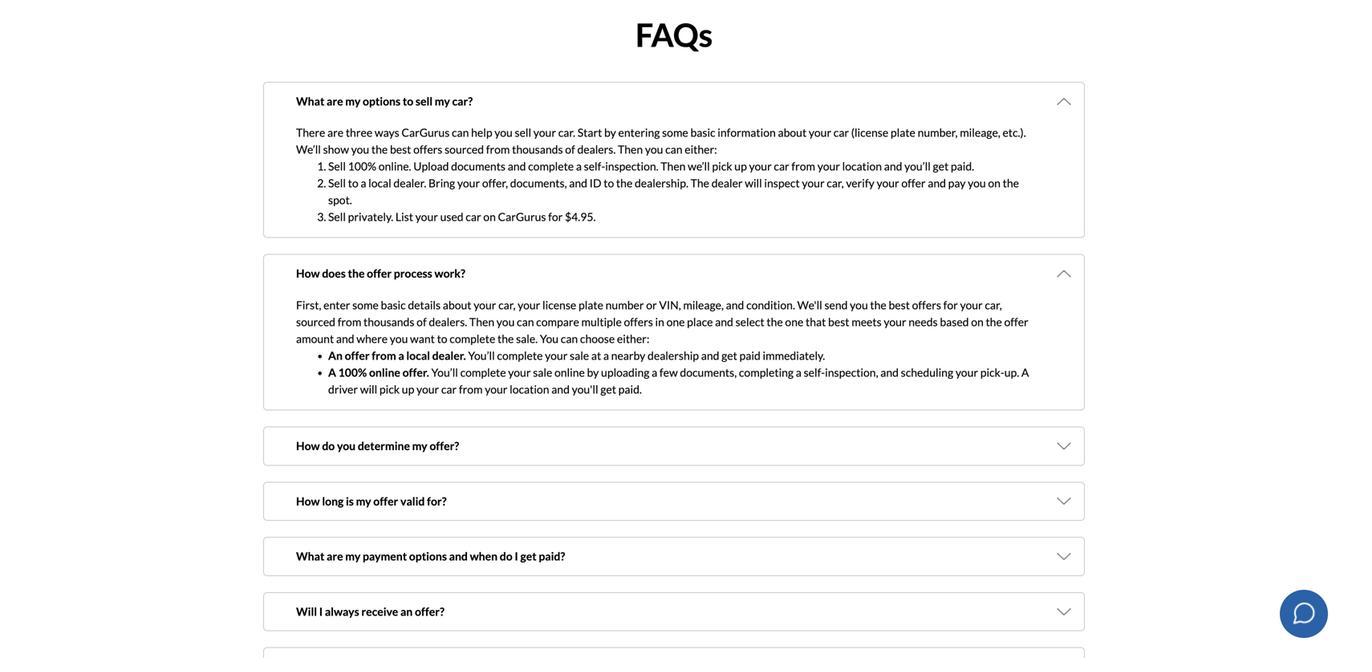 Task type: locate. For each thing, give the bounding box(es) containing it.
100% inside your 100% online offer will be valid for seven days or after driving 250 additional miles (whichever comes first). the local dealer offers can vary by location.
[[322, 526, 350, 540]]

pick inside you'll complete your sale online by uploading a few documents, completing a self-inspection, and scheduling your pick-up. a driver will pick up your car from your location and you'll get paid.
[[380, 383, 400, 396]]

plate inside first, enter some basic details about your car, your license plate number or vin, mileage, and condition. we'll send you the best offers for your car, sourced from thousands of dealers. then you can compare multiple offers in one place and select the one that best meets your needs based on the offer amount and where you want to complete the sale. you can choose either:
[[579, 298, 604, 312]]

0 horizontal spatial location
[[510, 383, 550, 396]]

for inside first, enter some basic details about your car, your license plate number or vin, mileage, and condition. we'll send you the best offers for your car, sourced from thousands of dealers. then you can compare multiple offers in one place and select the one that best meets your needs based on the offer amount and where you want to complete the sale. you can choose either:
[[944, 298, 958, 312]]

online. up transfer.
[[363, 581, 396, 595]]

2 horizontal spatial mileage,
[[960, 126, 1001, 139]]

or left no
[[475, 656, 487, 658]]

an down "business"
[[468, 636, 482, 652]]

aggregates
[[392, 471, 446, 484]]

old
[[915, 636, 932, 652]]

up down information
[[735, 160, 747, 173]]

in down transfer.
[[374, 615, 383, 629]]

0 vertical spatial documents,
[[510, 176, 567, 190]]

some right day.
[[913, 632, 940, 645]]

self- inside you'll complete your sale online by uploading a few documents, completing a self-inspection, and scheduling your pick-up. a driver will pick up your car from your location and you'll get paid.
[[804, 366, 825, 379]]

the down condition.
[[767, 315, 783, 329]]

you'll inside you'll complete your sale online by uploading a few documents, completing a self-inspection, and scheduling your pick-up. a driver will pick up your car from your location and you'll get paid.
[[432, 366, 458, 379]]

or inside your 100% online offer will be valid for seven days or after driving 250 additional miles (whichever comes first). the local dealer offers can vary by location.
[[542, 526, 553, 540]]

you'll
[[572, 383, 599, 396], [466, 632, 492, 645]]

want
[[410, 332, 435, 346]]

may
[[378, 649, 398, 658]]

1 horizontal spatial sourced
[[445, 143, 484, 156]]

thousands inside first, enter some basic details about your car, your license plate number or vin, mileage, and condition. we'll send you the best offers for your car, sourced from thousands of dealers. then you can compare multiple offers in one place and select the one that best meets your needs based on the offer amount and where you want to complete the sale. you can choose either:
[[364, 315, 415, 329]]

from inside first, enter some basic details about your car, your license plate number or vin, mileage, and condition. we'll send you the best offers for your car, sourced from thousands of dealers. then you can compare multiple offers in one place and select the one that best meets your needs based on the offer amount and where you want to complete the sale. you can choose either:
[[338, 315, 362, 329]]

complete inside you'll complete your sale online by uploading a few documents, completing a self-inspection, and scheduling your pick-up. a driver will pick up your car from your location and you'll get paid.
[[460, 366, 506, 379]]

offer? for thousands
[[430, 439, 459, 453]]

dealership.
[[635, 176, 689, 190]]

in right nationwide
[[796, 471, 805, 484]]

0 vertical spatial an
[[401, 605, 413, 619]]

1 vertical spatial about
[[443, 298, 472, 312]]

0 vertical spatial pick
[[712, 160, 733, 173]]

0 vertical spatial either:
[[685, 143, 717, 156]]

car, inside there are three ways cargurus can help you sell your car. start by entering some basic information about your car (license plate number, mileage, etc.). we'll show you the best offers sourced from thousands of dealers. then you can either: sell 100% online. upload documents and complete a self-inspection. then we'll pick up your car from your location and you'll get paid. sell to a local dealer. bring your offer, documents, and id to the dealership. the dealer will inspect your car, verify your offer and pay you on the spot. sell privately. list your used car on cargurus for $4.95.
[[827, 176, 844, 190]]

for left seven in the bottom left of the page
[[471, 526, 485, 540]]

1 horizontal spatial sell
[[515, 126, 532, 139]]

deposit down way
[[790, 632, 826, 645]]

on inside first, enter some basic details about your car, your license plate number or vin, mileage, and condition. we'll send you the best offers for your car, sourced from thousands of dealers. then you can compare multiple offers in one place and select the one that best meets your needs based on the offer amount and where you want to complete the sale. you can choose either:
[[972, 315, 984, 329]]

best inside there are three ways cargurus can help you sell your car. start by entering some basic information about your car (license plate number, mileage, etc.). we'll show you the best offers sourced from thousands of dealers. then you can either: sell 100% online. upload documents and complete a self-inspection. then we'll pick up your car from your location and you'll get paid. sell to a local dealer. bring your offer, documents, and id to the dealership. the dealer will inspect your car, verify your offer and pay you on the spot. sell privately. list your used car on cargurus for $4.95.
[[390, 143, 411, 156]]

a right wait
[[556, 632, 562, 645]]

the inside your 100% online offer will be valid for seven days or after driving 250 additional miles (whichever comes first). the local dealer offers can vary by location.
[[837, 526, 856, 540]]

0 vertical spatial will
[[745, 176, 762, 190]]

0 vertical spatial sell
[[328, 160, 346, 173]]

license
[[543, 298, 577, 312]]

you'll inside selling 100% online. you have two payment options: bank transfer. link your bank account through our secure portal for the fastest, most hassle-free way to receive your funds. you'll receive payment in one to three business days. check. request a check and you'll have to wait a few hours for it to be activated before you can deposit it on pick-up day. some banks have deposit limits and may hold funds for several days before depositing the funds into your account.
[[466, 632, 492, 645]]

mileage, inside the some cars won't be eligible for an offer. reasons include branded vehicle titles, extensive damage, high mileage, old age, exotic or rare models, non-drivable condition, or no local interest.
[[866, 636, 912, 652]]

2 vertical spatial payment
[[328, 615, 371, 629]]

sell
[[328, 160, 346, 173], [328, 176, 346, 190], [328, 210, 346, 224]]

1 a from the left
[[328, 366, 336, 379]]

1 vertical spatial location
[[510, 383, 550, 396]]

(license
[[852, 126, 889, 139]]

either: up the "we'll" on the right of the page
[[685, 143, 717, 156]]

titles,
[[700, 636, 731, 652]]

can down the free
[[771, 632, 788, 645]]

options
[[363, 94, 401, 108], [409, 550, 447, 563]]

1 horizontal spatial dealer.
[[432, 349, 466, 362]]

what up there
[[296, 94, 325, 108]]

our
[[556, 598, 573, 612]]

1 vertical spatial cargurus
[[498, 210, 546, 224]]

about right information
[[778, 126, 807, 139]]

0 horizontal spatial offer.
[[403, 366, 429, 379]]

0 vertical spatial plate
[[891, 126, 916, 139]]

2 vertical spatial then
[[470, 315, 495, 329]]

for inside your 100% online offer will be valid for seven days or after driving 250 additional miles (whichever comes first). the local dealer offers can vary by location.
[[471, 526, 485, 540]]

you'll complete your sale online by uploading a few documents, completing a self-inspection, and scheduling your pick-up. a driver will pick up your car from your location and you'll get paid.
[[328, 366, 1030, 396]]

$4.95.
[[565, 210, 596, 224]]

thousands inside there are three ways cargurus can help you sell your car. start by entering some basic information about your car (license plate number, mileage, etc.). we'll show you the best offers sourced from thousands of dealers. then you can either: sell 100% online. upload documents and complete a self-inspection. then we'll pick up your car from your location and you'll get paid. sell to a local dealer. bring your offer, documents, and id to the dealership. the dealer will inspect your car, verify your offer and pay you on the spot. sell privately. list your used car on cargurus for $4.95.
[[512, 143, 563, 156]]

some cars won't be eligible for an offer. reasons include branded vehicle titles, extensive damage, high mileage, old age, exotic or rare models, non-drivable condition, or no local interest.
[[296, 636, 1034, 658]]

location inside you'll complete your sale online by uploading a few documents, completing a self-inspection, and scheduling your pick-up. a driver will pick up your car from your location and you'll get paid.
[[510, 383, 550, 396]]

0 vertical spatial how
[[296, 267, 320, 280]]

offer down the instantly
[[374, 494, 398, 508]]

3 how from the top
[[296, 494, 320, 508]]

0 vertical spatial of
[[565, 143, 575, 156]]

to right id
[[604, 176, 614, 190]]

dealer. down want in the bottom left of the page
[[432, 349, 466, 362]]

dealers. inside there are three ways cargurus can help you sell your car. start by entering some basic information about your car (license plate number, mileage, etc.). we'll show you the best offers sourced from thousands of dealers. then you can either: sell 100% online. upload documents and complete a self-inspection. then we'll pick up your car from your location and you'll get paid. sell to a local dealer. bring your offer, documents, and id to the dealership. the dealer will inspect your car, verify your offer and pay you on the spot. sell privately. list your used car on cargurus for $4.95.
[[578, 143, 616, 156]]

100% down show
[[348, 160, 377, 173]]

local left market.
[[832, 471, 855, 484]]

get
[[933, 160, 949, 173], [722, 349, 738, 362], [601, 383, 617, 396], [521, 550, 537, 563]]

will inside there are three ways cargurus can help you sell your car. start by entering some basic information about your car (license plate number, mileage, etc.). we'll show you the best offers sourced from thousands of dealers. then you can either: sell 100% online. upload documents and complete a self-inspection. then we'll pick up your car from your location and you'll get paid. sell to a local dealer. bring your offer, documents, and id to the dealership. the dealer will inspect your car, verify your offer and pay you on the spot. sell privately. list your used car on cargurus for $4.95.
[[745, 176, 762, 190]]

one left that
[[785, 315, 804, 329]]

of inside there are three ways cargurus can help you sell your car. start by entering some basic information about your car (license plate number, mileage, etc.). we'll show you the best offers sourced from thousands of dealers. then you can either: sell 100% online. upload documents and complete a self-inspection. then we'll pick up your car from your location and you'll get paid. sell to a local dealer. bring your offer, documents, and id to the dealership. the dealer will inspect your car, verify your offer and pay you on the spot. sell privately. list your used car on cargurus for $4.95.
[[565, 143, 575, 156]]

offer? up aggregates
[[430, 439, 459, 453]]

offer? up check
[[415, 605, 445, 619]]

1 horizontal spatial of
[[501, 471, 511, 484]]

3 sell from the top
[[328, 210, 346, 224]]

offers inside there are three ways cargurus can help you sell your car. start by entering some basic information about your car (license plate number, mileage, etc.). we'll show you the best offers sourced from thousands of dealers. then you can either: sell 100% online. upload documents and complete a self-inspection. then we'll pick up your car from your location and you'll get paid. sell to a local dealer. bring your offer, documents, and id to the dealership. the dealer will inspect your car, verify your offer and pay you on the spot. sell privately. list your used car on cargurus for $4.95.
[[414, 143, 443, 156]]

be inside your 100% online offer will be valid for seven days or after driving 250 additional miles (whichever comes first). the local dealer offers can vary by location.
[[431, 526, 443, 540]]

1 vertical spatial dealer
[[883, 526, 915, 540]]

are for ways
[[328, 126, 344, 139]]

2 horizontal spatial then
[[661, 160, 686, 173]]

1 vertical spatial days
[[508, 649, 530, 658]]

determine
[[358, 439, 410, 453]]

0 horizontal spatial one
[[385, 615, 403, 629]]

mileage, inside first, enter some basic details about your car, your license plate number or vin, mileage, and condition. we'll send you the best offers for your car, sourced from thousands of dealers. then you can compare multiple offers in one place and select the one that best meets your needs based on the offer amount and where you want to complete the sale. you can choose either:
[[684, 298, 724, 312]]

and left scheduling
[[881, 366, 899, 379]]

0 vertical spatial valid
[[401, 494, 425, 508]]

0 vertical spatial sale
[[570, 349, 589, 362]]

1 horizontal spatial i
[[515, 550, 518, 563]]

2 vertical spatial will
[[411, 526, 428, 540]]

0 horizontal spatial some
[[353, 298, 379, 312]]

sale
[[570, 349, 589, 362], [533, 366, 553, 379]]

1 horizontal spatial will
[[411, 526, 428, 540]]

car
[[834, 126, 849, 139], [774, 160, 790, 173], [466, 210, 481, 224], [441, 383, 457, 396]]

1 vertical spatial of
[[417, 315, 427, 329]]

some inside there are three ways cargurus can help you sell your car. start by entering some basic information about your car (license plate number, mileage, etc.). we'll show you the best offers sourced from thousands of dealers. then you can either: sell 100% online. upload documents and complete a self-inspection. then we'll pick up your car from your location and you'll get paid. sell to a local dealer. bring your offer, documents, and id to the dealership. the dealer will inspect your car, verify your offer and pay you on the spot. sell privately. list your used car on cargurus for $4.95.
[[662, 126, 689, 139]]

two
[[445, 581, 464, 595]]

have right banks
[[973, 632, 997, 645]]

of up seven in the bottom left of the page
[[501, 471, 511, 484]]

0 vertical spatial basic
[[691, 126, 716, 139]]

extensive
[[734, 636, 787, 652]]

some right entering
[[662, 126, 689, 139]]

before up account.
[[715, 632, 748, 645]]

online down where
[[369, 366, 401, 379]]

immediately.
[[763, 349, 826, 362]]

you inside selling 100% online. you have two payment options: bank transfer. link your bank account through our secure portal for the fastest, most hassle-free way to receive your funds. you'll receive payment in one to three business days. check. request a check and you'll have to wait a few hours for it to be activated before you can deposit it on pick-up day. some banks have deposit limits and may hold funds for several days before depositing the funds into your account.
[[750, 632, 768, 645]]

few up the interest.
[[564, 632, 582, 645]]

0 horizontal spatial do
[[322, 439, 335, 453]]

0 vertical spatial thousands
[[512, 143, 563, 156]]

you'll inside you'll complete your sale online by uploading a few documents, completing a self-inspection, and scheduling your pick-up. a driver will pick up your car from your location and you'll get paid.
[[572, 383, 599, 396]]

1 vertical spatial online.
[[363, 581, 396, 595]]

days right seven in the bottom left of the page
[[518, 526, 540, 540]]

local inside there are three ways cargurus can help you sell your car. start by entering some basic information about your car (license plate number, mileage, etc.). we'll show you the best offers sourced from thousands of dealers. then you can either: sell 100% online. upload documents and complete a self-inspection. then we'll pick up your car from your location and you'll get paid. sell to a local dealer. bring your offer, documents, and id to the dealership. the dealer will inspect your car, verify your offer and pay you on the spot. sell privately. list your used car on cargurus for $4.95.
[[369, 176, 392, 190]]

you up link
[[399, 581, 417, 595]]

complete inside there are three ways cargurus can help you sell your car. start by entering some basic information about your car (license plate number, mileage, etc.). we'll show you the best offers sourced from thousands of dealers. then you can either: sell 100% online. upload documents and complete a self-inspection. then we'll pick up your car from your location and you'll get paid. sell to a local dealer. bring your offer, documents, and id to the dealership. the dealer will inspect your car, verify your offer and pay you on the spot. sell privately. list your used car on cargurus for $4.95.
[[528, 160, 574, 173]]

0 horizontal spatial by
[[587, 366, 599, 379]]

sourced up amount
[[296, 315, 336, 329]]

0 horizontal spatial a
[[328, 366, 336, 379]]

1 horizontal spatial it
[[829, 632, 836, 645]]

up
[[735, 160, 747, 173], [402, 383, 415, 396], [877, 632, 889, 645]]

1 horizontal spatial pick
[[712, 160, 733, 173]]

car inside you'll complete your sale online by uploading a few documents, completing a self-inspection, and scheduling your pick-up. a driver will pick up your car from your location and you'll get paid.
[[441, 383, 457, 396]]

some up models, at the bottom
[[296, 636, 327, 652]]

what for what are my payment options and when do i get paid?
[[296, 550, 325, 563]]

funds left into
[[639, 649, 667, 658]]

few right the uploading at the bottom left of page
[[660, 366, 678, 379]]

1 vertical spatial the
[[837, 526, 856, 540]]

100%
[[348, 160, 377, 173], [339, 366, 367, 379], [322, 526, 350, 540], [332, 581, 360, 595]]

valid up what are my payment options and when do i get paid?
[[445, 526, 468, 540]]

some
[[913, 632, 940, 645], [296, 636, 327, 652]]

it
[[631, 632, 638, 645], [829, 632, 836, 645]]

list
[[396, 210, 413, 224]]

1 horizontal spatial either:
[[685, 143, 717, 156]]

0 vertical spatial online.
[[379, 160, 411, 173]]

local inside your 100% online offer will be valid for seven days or after driving 250 additional miles (whichever comes first). the local dealer offers can vary by location.
[[858, 526, 881, 540]]

by right 'vary'
[[991, 526, 1003, 540]]

offer. down want in the bottom left of the page
[[403, 366, 429, 379]]

then up dealership.
[[661, 160, 686, 173]]

0 horizontal spatial deposit
[[790, 632, 826, 645]]

1 horizontal spatial then
[[618, 143, 643, 156]]

a down immediately.
[[796, 366, 802, 379]]

0 horizontal spatial you'll
[[466, 632, 492, 645]]

2 horizontal spatial thousands
[[512, 143, 563, 156]]

request
[[364, 632, 405, 645]]

self- up id
[[584, 160, 606, 173]]

options up ways at top
[[363, 94, 401, 108]]

paid. inside there are three ways cargurus can help you sell your car. start by entering some basic information about your car (license plate number, mileage, etc.). we'll show you the best offers sourced from thousands of dealers. then you can either: sell 100% online. upload documents and complete a self-inspection. then we'll pick up your car from your location and you'll get paid. sell to a local dealer. bring your offer, documents, and id to the dealership. the dealer will inspect your car, verify your offer and pay you on the spot. sell privately. list your used car on cargurus for $4.95.
[[951, 160, 975, 173]]

pick down a 100% online offer.
[[380, 383, 400, 396]]

help
[[471, 126, 493, 139]]

0 vertical spatial you'll
[[572, 383, 599, 396]]

1 horizontal spatial sale
[[570, 349, 589, 362]]

be inside the some cars won't be eligible for an offer. reasons include branded vehicle titles, extensive damage, high mileage, old age, exotic or rare models, non-drivable condition, or no local interest.
[[390, 636, 403, 652]]

1 how from the top
[[296, 267, 320, 280]]

offers
[[414, 143, 443, 156], [913, 298, 942, 312], [624, 315, 653, 329], [567, 471, 596, 484], [917, 526, 946, 540]]

1 vertical spatial valid
[[445, 526, 468, 540]]

2 sell from the top
[[328, 176, 346, 190]]

0 vertical spatial three
[[346, 126, 373, 139]]

1 horizontal spatial you'll
[[572, 383, 599, 396]]

be
[[431, 526, 443, 540], [653, 632, 665, 645], [390, 636, 403, 652]]

0 vertical spatial what
[[296, 94, 325, 108]]

are inside there are three ways cargurus can help you sell your car. start by entering some basic information about your car (license plate number, mileage, etc.). we'll show you the best offers sourced from thousands of dealers. then you can either: sell 100% online. upload documents and complete a self-inspection. then we'll pick up your car from your location and you'll get paid. sell to a local dealer. bring your offer, documents, and id to the dealership. the dealer will inspect your car, verify your offer and pay you on the spot. sell privately. list your used car on cargurus for $4.95.
[[328, 126, 344, 139]]

vary
[[967, 526, 989, 540]]

in inside selling 100% online. you have two payment options: bank transfer. link your bank account through our secure portal for the fastest, most hassle-free way to receive your funds. you'll receive payment in one to three business days. check. request a check and you'll have to wait a few hours for it to be activated before you can deposit it on pick-up day. some banks have deposit limits and may hold funds for several days before depositing the funds into your account.
[[374, 615, 383, 629]]

1 vertical spatial dealership
[[513, 471, 564, 484]]

include
[[566, 636, 606, 652]]

up inside selling 100% online. you have two payment options: bank transfer. link your bank account through our secure portal for the fastest, most hassle-free way to receive your funds. you'll receive payment in one to three business days. check. request a check and you'll have to wait a few hours for it to be activated before you can deposit it on pick-up day. some banks have deposit limits and may hold funds for several days before depositing the funds into your account.
[[877, 632, 889, 645]]

dealer. inside there are three ways cargurus can help you sell your car. start by entering some basic information about your car (license plate number, mileage, etc.). we'll show you the best offers sourced from thousands of dealers. then you can either: sell 100% online. upload documents and complete a self-inspection. then we'll pick up your car from your location and you'll get paid. sell to a local dealer. bring your offer, documents, and id to the dealership. the dealer will inspect your car, verify your offer and pay you on the spot. sell privately. list your used car on cargurus for $4.95.
[[394, 176, 427, 190]]

few inside you'll complete your sale online by uploading a few documents, completing a self-inspection, and scheduling your pick-up. a driver will pick up your car from your location and you'll get paid.
[[660, 366, 678, 379]]

payment up transfer.
[[363, 550, 407, 563]]

bank
[[328, 598, 353, 612]]

one
[[667, 315, 685, 329], [785, 315, 804, 329], [385, 615, 403, 629]]

some right enter
[[353, 298, 379, 312]]

are for payment
[[327, 550, 343, 563]]

0 horizontal spatial it
[[631, 632, 638, 645]]

your
[[534, 126, 556, 139], [809, 126, 832, 139], [749, 160, 772, 173], [818, 160, 841, 173], [458, 176, 480, 190], [802, 176, 825, 190], [877, 176, 900, 190], [416, 210, 438, 224], [474, 298, 496, 312], [518, 298, 541, 312], [961, 298, 983, 312], [884, 315, 907, 329], [545, 349, 568, 362], [508, 366, 531, 379], [956, 366, 979, 379], [417, 383, 439, 396], [485, 383, 508, 396], [807, 471, 830, 484], [422, 598, 445, 612], [871, 598, 894, 612], [691, 649, 713, 658]]

0 vertical spatial dealer
[[712, 176, 743, 190]]

location up 'verify'
[[843, 160, 882, 173]]

deposit right "exotic"
[[999, 632, 1035, 645]]

to left car?
[[403, 94, 414, 108]]

three up check
[[418, 615, 445, 629]]

will down a 100% online offer.
[[360, 383, 377, 396]]

you inside first, enter some basic details about your car, your license plate number or vin, mileage, and condition. we'll send you the best offers for your car, sourced from thousands of dealers. then you can compare multiple offers in one place and select the one that best meets your needs based on the offer amount and where you want to complete the sale. you can choose either:
[[540, 332, 559, 346]]

from inside you'll complete your sale online by uploading a few documents, completing a self-inspection, and scheduling your pick-up. a driver will pick up your car from your location and you'll get paid.
[[459, 383, 483, 396]]

i right will
[[319, 605, 323, 619]]

the down inspection.
[[617, 176, 633, 190]]

basic left details on the left of page
[[381, 298, 406, 312]]

inspection.
[[606, 160, 659, 173]]

deposit
[[790, 632, 826, 645], [999, 632, 1035, 645]]

up inside there are three ways cargurus can help you sell your car. start by entering some basic information about your car (license plate number, mileage, etc.). we'll show you the best offers sourced from thousands of dealers. then you can either: sell 100% online. upload documents and complete a self-inspection. then we'll pick up your car from your location and you'll get paid. sell to a local dealer. bring your offer, documents, and id to the dealership. the dealer will inspect your car, verify your offer and pay you on the spot. sell privately. list your used car on cargurus for $4.95.
[[735, 160, 747, 173]]

2 vertical spatial thousands
[[448, 471, 499, 484]]

you down the 'compare'
[[540, 332, 559, 346]]

get down the uploading at the bottom left of page
[[601, 383, 617, 396]]

nationwide
[[718, 471, 773, 484]]

2 a from the left
[[1022, 366, 1030, 379]]

on
[[989, 176, 1001, 190], [484, 210, 496, 224], [972, 315, 984, 329], [838, 632, 850, 645]]

and up select
[[726, 298, 745, 312]]

0 vertical spatial the
[[691, 176, 710, 190]]

will i always receive an offer?
[[296, 605, 445, 619]]

online down how long is my offer valid for?
[[352, 526, 383, 540]]

1 vertical spatial how
[[296, 439, 320, 453]]

either:
[[685, 143, 717, 156], [617, 332, 650, 346]]

2 horizontal spatial by
[[991, 526, 1003, 540]]

thousands up where
[[364, 315, 415, 329]]

1 horizontal spatial options
[[409, 550, 447, 563]]

paid.
[[951, 160, 975, 173], [619, 383, 642, 396]]

2 vertical spatial in
[[374, 615, 383, 629]]

offer.
[[403, 366, 429, 379], [484, 636, 514, 652]]

do
[[322, 439, 335, 453], [500, 550, 513, 563]]

documents,
[[510, 176, 567, 190], [680, 366, 737, 379]]

used
[[440, 210, 464, 224]]

0 horizontal spatial documents,
[[510, 176, 567, 190]]

a right up.
[[1022, 366, 1030, 379]]

bank
[[447, 598, 471, 612]]

the up meets
[[871, 298, 887, 312]]

then
[[618, 143, 643, 156], [661, 160, 686, 173], [470, 315, 495, 329]]

the down the etc.).
[[1003, 176, 1020, 190]]

1 deposit from the left
[[790, 632, 826, 645]]

1 horizontal spatial funds
[[639, 649, 667, 658]]

2 what from the top
[[296, 550, 325, 563]]

about down work?
[[443, 298, 472, 312]]

pick
[[712, 160, 733, 173], [380, 383, 400, 396]]

a right the uploading at the bottom left of page
[[652, 366, 658, 379]]

100% inside selling 100% online. you have two payment options: bank transfer. link your bank account through our secure portal for the fastest, most hassle-free way to receive your funds. you'll receive payment in one to three business days. check. request a check and you'll have to wait a few hours for it to be activated before you can deposit it on pick-up day. some banks have deposit limits and may hold funds for several days before depositing the funds into your account.
[[332, 581, 360, 595]]

place
[[687, 315, 713, 329]]

0 horizontal spatial be
[[390, 636, 403, 652]]

what for what are my options to sell my car?
[[296, 94, 325, 108]]

payment
[[363, 550, 407, 563], [466, 581, 509, 595], [328, 615, 371, 629]]

first,
[[296, 298, 321, 312]]

dealership
[[648, 349, 699, 362], [513, 471, 564, 484]]

0 horizontal spatial thousands
[[364, 315, 415, 329]]

ones
[[693, 471, 716, 484]]

2 vertical spatial by
[[991, 526, 1003, 540]]

some inside the some cars won't be eligible for an offer. reasons include branded vehicle titles, extensive damage, high mileage, old age, exotic or rare models, non-drivable condition, or no local interest.
[[296, 636, 327, 652]]

1 horizontal spatial deposit
[[999, 632, 1035, 645]]

0 vertical spatial dealership
[[648, 349, 699, 362]]

1 horizontal spatial cargurus
[[402, 126, 450, 139]]

1 vertical spatial an
[[468, 636, 482, 652]]

basic up the "we'll" on the right of the page
[[691, 126, 716, 139]]

0 vertical spatial payment
[[363, 550, 407, 563]]

1 horizontal spatial by
[[605, 126, 616, 139]]

you
[[540, 332, 559, 346], [399, 581, 417, 595]]

online inside you'll complete your sale online by uploading a few documents, completing a self-inspection, and scheduling your pick-up. a driver will pick up your car from your location and you'll get paid.
[[555, 366, 585, 379]]

can up sale.
[[517, 315, 534, 329]]

2 vertical spatial cargurus
[[296, 471, 344, 484]]

dealers. inside first, enter some basic details about your car, your license plate number or vin, mileage, and condition. we'll send you the best offers for your car, sourced from thousands of dealers. then you can compare multiple offers in one place and select the one that best meets your needs based on the offer amount and where you want to complete the sale. you can choose either:
[[429, 315, 467, 329]]

offer. up no
[[484, 636, 514, 652]]

for inside the some cars won't be eligible for an offer. reasons include branded vehicle titles, extensive damage, high mileage, old age, exotic or rare models, non-drivable condition, or no local interest.
[[449, 636, 465, 652]]

a down start
[[576, 160, 582, 173]]

pick inside there are three ways cargurus can help you sell your car. start by entering some basic information about your car (license plate number, mileage, etc.). we'll show you the best offers sourced from thousands of dealers. then you can either: sell 100% online. upload documents and complete a self-inspection. then we'll pick up your car from your location and you'll get paid. sell to a local dealer. bring your offer, documents, and id to the dealership. the dealer will inspect your car, verify your offer and pay you on the spot. sell privately. list your used car on cargurus for $4.95.
[[712, 160, 733, 173]]

days right no
[[508, 649, 530, 658]]

0 horizontal spatial paid.
[[619, 383, 642, 396]]

pick- right scheduling
[[981, 366, 1005, 379]]

0 vertical spatial offer.
[[403, 366, 429, 379]]

local inside the some cars won't be eligible for an offer. reasons include branded vehicle titles, extensive damage, high mileage, old age, exotic or rare models, non-drivable condition, or no local interest.
[[506, 656, 532, 658]]

then left the 'compare'
[[470, 315, 495, 329]]

plate inside there are three ways cargurus can help you sell your car. start by entering some basic information about your car (license plate number, mileage, etc.). we'll show you the best offers sourced from thousands of dealers. then you can either: sell 100% online. upload documents and complete a self-inspection. then we'll pick up your car from your location and you'll get paid. sell to a local dealer. bring your offer, documents, and id to the dealership. the dealer will inspect your car, verify your offer and pay you on the spot. sell privately. list your used car on cargurus for $4.95.
[[891, 126, 916, 139]]

0 vertical spatial cargurus
[[402, 126, 450, 139]]

2 it from the left
[[829, 632, 836, 645]]

0 horizontal spatial plate
[[579, 298, 604, 312]]

valid inside your 100% online offer will be valid for seven days or after driving 250 additional miles (whichever comes first). the local dealer offers can vary by location.
[[445, 526, 468, 540]]

1 horizontal spatial the
[[837, 526, 856, 540]]

paid. up pay
[[951, 160, 975, 173]]

1 vertical spatial by
[[587, 366, 599, 379]]

pick- inside selling 100% online. you have two payment options: bank transfer. link your bank account through our secure portal for the fastest, most hassle-free way to receive your funds. you'll receive payment in one to three business days. check. request a check and you'll have to wait a few hours for it to be activated before you can deposit it on pick-up day. some banks have deposit limits and may hold funds for several days before depositing the funds into your account.
[[853, 632, 877, 645]]

receive
[[833, 598, 869, 612], [957, 598, 993, 612], [362, 605, 398, 619]]

meets
[[852, 315, 882, 329]]

1 what from the top
[[296, 94, 325, 108]]

cargurus down 'offer,'
[[498, 210, 546, 224]]

needs
[[909, 315, 938, 329]]

to
[[403, 94, 414, 108], [348, 176, 359, 190], [604, 176, 614, 190], [437, 332, 448, 346], [598, 471, 608, 484], [821, 598, 831, 612], [405, 615, 416, 629], [520, 632, 530, 645], [640, 632, 651, 645]]

or left rare
[[996, 636, 1008, 652]]

1 horizontal spatial some
[[913, 632, 940, 645]]

rare
[[1011, 636, 1034, 652]]

2 vertical spatial are
[[327, 550, 343, 563]]

offers up needs
[[913, 298, 942, 312]]

online. down ways at top
[[379, 160, 411, 173]]

of inside first, enter some basic details about your car, your license plate number or vin, mileage, and condition. we'll send you the best offers for your car, sourced from thousands of dealers. then you can compare multiple offers in one place and select the one that best meets your needs based on the offer amount and where you want to complete the sale. you can choose either:
[[417, 315, 427, 329]]

get inside there are three ways cargurus can help you sell your car. start by entering some basic information about your car (license plate number, mileage, etc.). we'll show you the best offers sourced from thousands of dealers. then you can either: sell 100% online. upload documents and complete a self-inspection. then we'll pick up your car from your location and you'll get paid. sell to a local dealer. bring your offer, documents, and id to the dealership. the dealer will inspect your car, verify your offer and pay you on the spot. sell privately. list your used car on cargurus for $4.95.
[[933, 160, 949, 173]]

1 horizontal spatial pick-
[[981, 366, 1005, 379]]

1 vertical spatial some
[[353, 298, 379, 312]]

dealers.
[[578, 143, 616, 156], [429, 315, 467, 329]]

2 deposit from the left
[[999, 632, 1035, 645]]

market.
[[857, 471, 894, 484]]

0 vertical spatial sourced
[[445, 143, 484, 156]]

online. inside there are three ways cargurus can help you sell your car. start by entering some basic information about your car (license plate number, mileage, etc.). we'll show you the best offers sourced from thousands of dealers. then you can either: sell 100% online. upload documents and complete a self-inspection. then we'll pick up your car from your location and you'll get paid. sell to a local dealer. bring your offer, documents, and id to the dealership. the dealer will inspect your car, verify your offer and pay you on the spot. sell privately. list your used car on cargurus for $4.95.
[[379, 160, 411, 173]]

free
[[776, 598, 796, 612]]

100% up bank
[[332, 581, 360, 595]]

high
[[839, 636, 863, 652]]

compare
[[536, 315, 579, 329]]

2 how from the top
[[296, 439, 320, 453]]

secure
[[575, 598, 608, 612]]

selling
[[296, 581, 330, 595]]

1 vertical spatial do
[[500, 550, 513, 563]]

location inside there are three ways cargurus can help you sell your car. start by entering some basic information about your car (license plate number, mileage, etc.). we'll show you the best offers sourced from thousands of dealers. then you can either: sell 100% online. upload documents and complete a self-inspection. then we'll pick up your car from your location and you'll get paid. sell to a local dealer. bring your offer, documents, and id to the dealership. the dealer will inspect your car, verify your offer and pay you on the spot. sell privately. list your used car on cargurus for $4.95.
[[843, 160, 882, 173]]

the right first). on the bottom right of page
[[837, 526, 856, 540]]

three inside selling 100% online. you have two payment options: bank transfer. link your bank account through our secure portal for the fastest, most hassle-free way to receive your funds. you'll receive payment in one to three business days. check. request a check and you'll have to wait a few hours for it to be activated before you can deposit it on pick-up day. some banks have deposit limits and may hold funds for several days before depositing the funds into your account.
[[418, 615, 445, 629]]

and down the an offer from a local dealer. you'll complete your sale at a nearby dealership and get paid immediately.
[[552, 383, 570, 396]]

it down portal
[[631, 632, 638, 645]]

and left may
[[357, 649, 376, 658]]

1 vertical spatial options
[[409, 550, 447, 563]]

on right based
[[972, 315, 984, 329]]

dealer. down upload
[[394, 176, 427, 190]]

based
[[940, 315, 969, 329]]

can left 'vary'
[[948, 526, 965, 540]]

sourced up documents
[[445, 143, 484, 156]]

online for offer
[[352, 526, 383, 540]]

what down your
[[296, 550, 325, 563]]

100% for selling
[[332, 581, 360, 595]]

or
[[646, 298, 657, 312], [542, 526, 553, 540], [996, 636, 1008, 652], [475, 656, 487, 658]]

0 vertical spatial few
[[660, 366, 678, 379]]

about inside there are three ways cargurus can help you sell your car. start by entering some basic information about your car (license plate number, mileage, etc.). we'll show you the best offers sourced from thousands of dealers. then you can either: sell 100% online. upload documents and complete a self-inspection. then we'll pick up your car from your location and you'll get paid. sell to a local dealer. bring your offer, documents, and id to the dealership. the dealer will inspect your car, verify your offer and pay you on the spot. sell privately. list your used car on cargurus for $4.95.
[[778, 126, 807, 139]]

depositing
[[567, 649, 619, 658]]

0 horizontal spatial self-
[[584, 160, 606, 173]]

0 vertical spatial mileage,
[[960, 126, 1001, 139]]

1 vertical spatial sourced
[[296, 315, 336, 329]]

1 horizontal spatial location
[[843, 160, 882, 173]]

0 vertical spatial days
[[518, 526, 540, 540]]

either: up nearby
[[617, 332, 650, 346]]



Task type: describe. For each thing, give the bounding box(es) containing it.
and right place
[[715, 315, 734, 329]]

offer left process
[[367, 267, 392, 280]]

how for how long is my offer valid for?
[[296, 494, 320, 508]]

sourced inside there are three ways cargurus can help you sell your car. start by entering some basic information about your car (license plate number, mileage, etc.). we'll show you the best offers sourced from thousands of dealers. then you can either: sell 100% online. upload documents and complete a self-inspection. then we'll pick up your car from your location and you'll get paid. sell to a local dealer. bring your offer, documents, and id to the dealership. the dealer will inspect your car, verify your offer and pay you on the spot. sell privately. list your used car on cargurus for $4.95.
[[445, 143, 484, 156]]

how does the offer process work?
[[296, 267, 466, 280]]

0 horizontal spatial valid
[[401, 494, 425, 508]]

for right hours at the bottom left of page
[[614, 632, 629, 645]]

get left 'paid'
[[722, 349, 738, 362]]

the left fastest,
[[659, 598, 675, 612]]

number,
[[918, 126, 958, 139]]

are for options
[[327, 94, 343, 108]]

some inside first, enter some basic details about your car, your license plate number or vin, mileage, and condition. we'll send you the best offers for your car, sourced from thousands of dealers. then you can compare multiple offers in one place and select the one that best meets your needs based on the offer amount and where you want to complete the sale. you can choose either:
[[353, 298, 379, 312]]

my right is
[[356, 494, 371, 508]]

offer. inside the some cars won't be eligible for an offer. reasons include branded vehicle titles, extensive damage, high mileage, old age, exotic or rare models, non-drivable condition, or no local interest.
[[484, 636, 514, 652]]

get left paid? at bottom left
[[521, 550, 537, 563]]

self- inside there are three ways cargurus can help you sell your car. start by entering some basic information about your car (license plate number, mileage, etc.). we'll show you the best offers sourced from thousands of dealers. then you can either: sell 100% online. upload documents and complete a self-inspection. then we'll pick up your car from your location and you'll get paid. sell to a local dealer. bring your offer, documents, and id to the dealership. the dealer will inspect your car, verify your offer and pay you on the spot. sell privately. list your used car on cargurus for $4.95.
[[584, 160, 606, 173]]

how for how do you determine my offer?
[[296, 439, 320, 453]]

get inside you'll complete your sale online by uploading a few documents, completing a self-inspection, and scheduling your pick-up. a driver will pick up your car from your location and you'll get paid.
[[601, 383, 617, 396]]

start
[[578, 126, 602, 139]]

and up 'offer,'
[[508, 160, 526, 173]]

be inside selling 100% online. you have two payment options: bank transfer. link your bank account through our secure portal for the fastest, most hassle-free way to receive your funds. you'll receive payment in one to three business days. check. request a check and you'll have to wait a few hours for it to be activated before you can deposit it on pick-up day. some banks have deposit limits and may hold funds for several days before depositing the funds into your account.
[[653, 632, 665, 645]]

and left when
[[449, 550, 468, 563]]

there
[[296, 126, 325, 139]]

we'll
[[296, 143, 321, 156]]

what are my payment options and when do i get paid?
[[296, 550, 565, 563]]

dealer inside your 100% online offer will be valid for seven days or after driving 250 additional miles (whichever comes first). the local dealer offers can vary by location.
[[883, 526, 915, 540]]

you'll
[[905, 160, 931, 173]]

1 vertical spatial dealer.
[[432, 349, 466, 362]]

to right way
[[821, 598, 831, 612]]

what are my options to sell my car?
[[296, 94, 473, 108]]

can up dealership.
[[666, 143, 683, 156]]

for inside there are three ways cargurus can help you sell your car. start by entering some basic information about your car (license plate number, mileage, etc.). we'll show you the best offers sourced from thousands of dealers. then you can either: sell 100% online. upload documents and complete a self-inspection. then we'll pick up your car from your location and you'll get paid. sell to a local dealer. bring your offer, documents, and id to the dealership. the dealer will inspect your car, verify your offer and pay you on the spot. sell privately. list your used car on cargurus for $4.95.
[[548, 210, 563, 224]]

offer inside first, enter some basic details about your car, your license plate number or vin, mileage, and condition. we'll send you the best offers for your car, sourced from thousands of dealers. then you can compare multiple offers in one place and select the one that best meets your needs based on the offer amount and where you want to complete the sale. you can choose either:
[[1005, 315, 1029, 329]]

a up a 100% online offer.
[[398, 349, 404, 362]]

an inside the some cars won't be eligible for an offer. reasons include branded vehicle titles, extensive damage, high mileage, old age, exotic or rare models, non-drivable condition, or no local interest.
[[468, 636, 482, 652]]

documents
[[451, 160, 506, 173]]

offers inside your 100% online offer will be valid for seven days or after driving 250 additional miles (whichever comes first). the local dealer offers can vary by location.
[[917, 526, 946, 540]]

sale inside you'll complete your sale online by uploading a few documents, completing a self-inspection, and scheduling your pick-up. a driver will pick up your car from your location and you'll get paid.
[[533, 366, 553, 379]]

to left wait
[[520, 632, 530, 645]]

to left identify
[[598, 471, 608, 484]]

inspect
[[765, 176, 800, 190]]

for left several
[[454, 649, 469, 658]]

the down ways at top
[[372, 143, 388, 156]]

you down entering
[[645, 143, 663, 156]]

the right identify
[[651, 471, 667, 484]]

can up the an offer from a local dealer. you'll complete your sale at a nearby dealership and get paid immediately.
[[561, 332, 578, 346]]

1 horizontal spatial have
[[494, 632, 518, 645]]

verify
[[846, 176, 875, 190]]

the right the does on the top of page
[[348, 267, 365, 280]]

three inside there are three ways cargurus can help you sell your car. start by entering some basic information about your car (license plate number, mileage, etc.). we'll show you the best offers sourced from thousands of dealers. then you can either: sell 100% online. upload documents and complete a self-inspection. then we'll pick up your car from your location and you'll get paid. sell to a local dealer. bring your offer, documents, and id to the dealership. the dealer will inspect your car, verify your offer and pay you on the spot. sell privately. list your used car on cargurus for $4.95.
[[346, 126, 373, 139]]

0 horizontal spatial i
[[319, 605, 323, 619]]

and down place
[[701, 349, 720, 362]]

1 horizontal spatial dealership
[[648, 349, 699, 362]]

you inside selling 100% online. you have two payment options: bank transfer. link your bank account through our secure portal for the fastest, most hassle-free way to receive your funds. you'll receive payment in one to three business days. check. request a check and you'll have to wait a few hours for it to be activated before you can deposit it on pick-up day. some banks have deposit limits and may hold funds for several days before depositing the funds into your account.
[[399, 581, 417, 595]]

100% for your
[[322, 526, 350, 540]]

a inside you'll complete your sale online by uploading a few documents, completing a self-inspection, and scheduling your pick-up. a driver will pick up your car from your location and you'll get paid.
[[1022, 366, 1030, 379]]

link
[[399, 598, 420, 612]]

by inside you'll complete your sale online by uploading a few documents, completing a self-inspection, and scheduling your pick-up. a driver will pick up your car from your location and you'll get paid.
[[587, 366, 599, 379]]

local down want in the bottom left of the page
[[407, 349, 430, 362]]

driving
[[582, 526, 616, 540]]

1 it from the left
[[631, 632, 638, 645]]

by inside there are three ways cargurus can help you sell your car. start by entering some basic information about your car (license plate number, mileage, etc.). we'll show you the best offers sourced from thousands of dealers. then you can either: sell 100% online. upload documents and complete a self-inspection. then we'll pick up your car from your location and you'll get paid. sell to a local dealer. bring your offer, documents, and id to the dealership. the dealer will inspect your car, verify your offer and pay you on the spot. sell privately. list your used car on cargurus for $4.95.
[[605, 126, 616, 139]]

uploading
[[601, 366, 650, 379]]

1 horizontal spatial receive
[[833, 598, 869, 612]]

few inside selling 100% online. you have two payment options: bank transfer. link your bank account through our secure portal for the fastest, most hassle-free way to receive your funds. you'll receive payment in one to three business days. check. request a check and you'll have to wait a few hours for it to be activated before you can deposit it on pick-up day. some banks have deposit limits and may hold funds for several days before depositing the funds into your account.
[[564, 632, 582, 645]]

the left sale.
[[498, 332, 514, 346]]

selling 100% online. you have two payment options: bank transfer. link your bank account through our secure portal for the fastest, most hassle-free way to receive your funds. you'll receive payment in one to three business days. check. request a check and you'll have to wait a few hours for it to be activated before you can deposit it on pick-up day. some banks have deposit limits and may hold funds for several days before depositing the funds into your account.
[[296, 581, 1035, 658]]

up.
[[1005, 366, 1020, 379]]

a up privately.
[[361, 176, 366, 190]]

for right portal
[[642, 598, 657, 612]]

account
[[473, 598, 512, 612]]

and up 'an'
[[336, 332, 355, 346]]

you left want in the bottom left of the page
[[390, 332, 408, 346]]

you right help
[[495, 126, 513, 139]]

open chat window image
[[1292, 600, 1317, 626]]

0 horizontal spatial have
[[419, 581, 443, 595]]

cargurus instantly aggregates thousands of dealership offers to identify the best ones nationwide and in your local market.
[[296, 471, 894, 484]]

can inside selling 100% online. you have two payment options: bank transfer. link your bank account through our secure portal for the fastest, most hassle-free way to receive your funds. you'll receive payment in one to three business days. check. request a check and you'll have to wait a few hours for it to be activated before you can deposit it on pick-up day. some banks have deposit limits and may hold funds for several days before depositing the funds into your account.
[[771, 632, 788, 645]]

2 funds from the left
[[639, 649, 667, 658]]

etc.).
[[1003, 126, 1027, 139]]

can left help
[[452, 126, 469, 139]]

hold
[[401, 649, 422, 658]]

how for how does the offer process work?
[[296, 267, 320, 280]]

on down 'offer,'
[[484, 210, 496, 224]]

either: inside there are three ways cargurus can help you sell your car. start by entering some basic information about your car (license plate number, mileage, etc.). we'll show you the best offers sourced from thousands of dealers. then you can either: sell 100% online. upload documents and complete a self-inspection. then we'll pick up your car from your location and you'll get paid. sell to a local dealer. bring your offer, documents, and id to the dealership. the dealer will inspect your car, verify your offer and pay you on the spot. sell privately. list your used car on cargurus for $4.95.
[[685, 143, 717, 156]]

the right depositing in the left of the page
[[621, 649, 637, 658]]

can inside your 100% online offer will be valid for seven days or after driving 250 additional miles (whichever comes first). the local dealer offers can vary by location.
[[948, 526, 965, 540]]

(whichever
[[719, 526, 774, 540]]

basic inside first, enter some basic details about your car, your license plate number or vin, mileage, and condition. we'll send you the best offers for your car, sourced from thousands of dealers. then you can compare multiple offers in one place and select the one that best meets your needs based on the offer amount and where you want to complete the sale. you can choose either:
[[381, 298, 406, 312]]

0 vertical spatial you'll
[[468, 349, 495, 362]]

transfer.
[[356, 598, 397, 612]]

0 vertical spatial before
[[715, 632, 748, 645]]

2 horizontal spatial receive
[[957, 598, 993, 612]]

0 vertical spatial sell
[[416, 94, 433, 108]]

on right pay
[[989, 176, 1001, 190]]

mileage, inside there are three ways cargurus can help you sell your car. start by entering some basic information about your car (license plate number, mileage, etc.). we'll show you the best offers sourced from thousands of dealers. then you can either: sell 100% online. upload documents and complete a self-inspection. then we'll pick up your car from your location and you'll get paid. sell to a local dealer. bring your offer, documents, and id to the dealership. the dealer will inspect your car, verify your offer and pay you on the spot. sell privately. list your used car on cargurus for $4.95.
[[960, 126, 1001, 139]]

exotic
[[960, 636, 993, 652]]

show
[[323, 143, 349, 156]]

inspection,
[[825, 366, 879, 379]]

100% for a
[[339, 366, 367, 379]]

0 horizontal spatial car,
[[499, 298, 516, 312]]

bring
[[429, 176, 455, 190]]

miles
[[691, 526, 717, 540]]

select
[[736, 315, 765, 329]]

we'll
[[688, 160, 710, 173]]

interest.
[[535, 656, 582, 658]]

information
[[718, 126, 776, 139]]

on inside selling 100% online. you have two payment options: bank transfer. link your bank account through our secure portal for the fastest, most hassle-free way to receive your funds. you'll receive payment in one to three business days. check. request a check and you'll have to wait a few hours for it to be activated before you can deposit it on pick-up day. some banks have deposit limits and may hold funds for several days before depositing the funds into your account.
[[838, 632, 850, 645]]

no
[[489, 656, 504, 658]]

complete inside first, enter some basic details about your car, your license plate number or vin, mileage, and condition. we'll send you the best offers for your car, sourced from thousands of dealers. then you can compare multiple offers in one place and select the one that best meets your needs based on the offer amount and where you want to complete the sale. you can choose either:
[[450, 332, 496, 346]]

best down send
[[829, 315, 850, 329]]

a right at
[[604, 349, 609, 362]]

my right location.
[[345, 550, 361, 563]]

additional
[[640, 526, 689, 540]]

0 vertical spatial i
[[515, 550, 518, 563]]

either: inside first, enter some basic details about your car, your license plate number or vin, mileage, and condition. we'll send you the best offers for your car, sourced from thousands of dealers. then you can compare multiple offers in one place and select the one that best meets your needs based on the offer amount and where you want to complete the sale. you can choose either:
[[617, 332, 650, 346]]

first).
[[809, 526, 835, 540]]

you left determine
[[337, 439, 356, 453]]

is
[[346, 494, 354, 508]]

we'll
[[798, 298, 823, 312]]

online. inside selling 100% online. you have two payment options: bank transfer. link your bank account through our secure portal for the fastest, most hassle-free way to receive your funds. you'll receive payment in one to three business days. check. request a check and you'll have to wait a few hours for it to be activated before you can deposit it on pick-up day. some banks have deposit limits and may hold funds for several days before depositing the funds into your account.
[[363, 581, 396, 595]]

drivable
[[368, 656, 414, 658]]

you right pay
[[968, 176, 986, 190]]

and left id
[[569, 176, 588, 190]]

offer? for be
[[415, 605, 445, 619]]

and left pay
[[928, 176, 947, 190]]

limits
[[328, 649, 355, 658]]

the inside there are three ways cargurus can help you sell your car. start by entering some basic information about your car (license plate number, mileage, etc.). we'll show you the best offers sourced from thousands of dealers. then you can either: sell 100% online. upload documents and complete a self-inspection. then we'll pick up your car from your location and you'll get paid. sell to a local dealer. bring your offer, documents, and id to the dealership. the dealer will inspect your car, verify your offer and pay you on the spot. sell privately. list your used car on cargurus for $4.95.
[[691, 176, 710, 190]]

offers down "number"
[[624, 315, 653, 329]]

offer right 'an'
[[345, 349, 370, 362]]

best up needs
[[889, 298, 910, 312]]

reasons
[[516, 636, 563, 652]]

about inside first, enter some basic details about your car, your license plate number or vin, mileage, and condition. we'll send you the best offers for your car, sourced from thousands of dealers. then you can compare multiple offers in one place and select the one that best meets your needs based on the offer amount and where you want to complete the sale. you can choose either:
[[443, 298, 472, 312]]

identify
[[611, 471, 648, 484]]

to up spot.
[[348, 176, 359, 190]]

and right nationwide
[[775, 471, 793, 484]]

completing
[[739, 366, 794, 379]]

some inside selling 100% online. you have two payment options: bank transfer. link your bank account through our secure portal for the fastest, most hassle-free way to receive your funds. you'll receive payment in one to three business days. check. request a check and you'll have to wait a few hours for it to be activated before you can deposit it on pick-up day. some banks have deposit limits and may hold funds for several days before depositing the funds into your account.
[[913, 632, 940, 645]]

to down link
[[405, 615, 416, 629]]

most
[[715, 598, 740, 612]]

will inside your 100% online offer will be valid for seven days or after driving 250 additional miles (whichever comes first). the local dealer offers can vary by location.
[[411, 526, 428, 540]]

will inside you'll complete your sale online by uploading a few documents, completing a self-inspection, and scheduling your pick-up. a driver will pick up your car from your location and you'll get paid.
[[360, 383, 377, 396]]

1 vertical spatial then
[[661, 160, 686, 173]]

day.
[[891, 632, 910, 645]]

my up show
[[345, 94, 361, 108]]

offer inside your 100% online offer will be valid for seven days or after driving 250 additional miles (whichever comes first). the local dealer offers can vary by location.
[[385, 526, 409, 540]]

dealer inside there are three ways cargurus can help you sell your car. start by entering some basic information about your car (license plate number, mileage, etc.). we'll show you the best offers sourced from thousands of dealers. then you can either: sell 100% online. upload documents and complete a self-inspection. then we'll pick up your car from your location and you'll get paid. sell to a local dealer. bring your offer, documents, and id to the dealership. the dealer will inspect your car, verify your offer and pay you on the spot. sell privately. list your used car on cargurus for $4.95.
[[712, 176, 743, 190]]

sourced inside first, enter some basic details about your car, your license plate number or vin, mileage, and condition. we'll send you the best offers for your car, sourced from thousands of dealers. then you can compare multiple offers in one place and select the one that best meets your needs based on the offer amount and where you want to complete the sale. you can choose either:
[[296, 315, 336, 329]]

by inside your 100% online offer will be valid for seven days or after driving 250 additional miles (whichever comes first). the local dealer offers can vary by location.
[[991, 526, 1003, 540]]

days inside your 100% online offer will be valid for seven days or after driving 250 additional miles (whichever comes first). the local dealer offers can vary by location.
[[518, 526, 540, 540]]

enter
[[324, 298, 350, 312]]

my left car?
[[435, 94, 450, 108]]

id
[[590, 176, 602, 190]]

0 vertical spatial then
[[618, 143, 643, 156]]

the right based
[[986, 315, 1003, 329]]

my up aggregates
[[412, 439, 428, 453]]

basic inside there are three ways cargurus can help you sell your car. start by entering some basic information about your car (license plate number, mileage, etc.). we'll show you the best offers sourced from thousands of dealers. then you can either: sell 100% online. upload documents and complete a self-inspection. then we'll pick up your car from your location and you'll get paid. sell to a local dealer. bring your offer, documents, and id to the dealership. the dealer will inspect your car, verify your offer and pay you on the spot. sell privately. list your used car on cargurus for $4.95.
[[691, 126, 716, 139]]

1 funds from the left
[[424, 649, 452, 658]]

0 horizontal spatial cargurus
[[296, 471, 344, 484]]

up inside you'll complete your sale online by uploading a few documents, completing a self-inspection, and scheduling your pick-up. a driver will pick up your car from your location and you'll get paid.
[[402, 383, 415, 396]]

a 100% online offer.
[[328, 366, 429, 379]]

driver
[[328, 383, 358, 396]]

documents, inside there are three ways cargurus can help you sell your car. start by entering some basic information about your car (license plate number, mileage, etc.). we'll show you the best offers sourced from thousands of dealers. then you can either: sell 100% online. upload documents and complete a self-inspection. then we'll pick up your car from your location and you'll get paid. sell to a local dealer. bring your offer, documents, and id to the dealership. the dealer will inspect your car, verify your offer and pay you on the spot. sell privately. list your used car on cargurus for $4.95.
[[510, 176, 567, 190]]

best left the "ones" at the bottom right
[[669, 471, 690, 484]]

where
[[357, 332, 388, 346]]

and up condition,
[[445, 632, 463, 645]]

online for offer.
[[369, 366, 401, 379]]

you'll inside selling 100% online. you have two payment options: bank transfer. link your bank account through our secure portal for the fastest, most hassle-free way to receive your funds. you'll receive payment in one to three business days. check. request a check and you'll have to wait a few hours for it to be activated before you can deposit it on pick-up day. some banks have deposit limits and may hold funds for several days before depositing the funds into your account.
[[928, 598, 955, 612]]

you right show
[[351, 143, 369, 156]]

1 sell from the top
[[328, 160, 346, 173]]

pay
[[949, 176, 966, 190]]

check
[[415, 632, 443, 645]]

comes
[[776, 526, 807, 540]]

choose
[[580, 332, 615, 346]]

in inside first, enter some basic details about your car, your license plate number or vin, mileage, and condition. we'll send you the best offers for your car, sourced from thousands of dealers. then you can compare multiple offers in one place and select the one that best meets your needs based on the offer amount and where you want to complete the sale. you can choose either:
[[656, 315, 665, 329]]

to inside first, enter some basic details about your car, your license plate number or vin, mileage, and condition. we'll send you the best offers for your car, sourced from thousands of dealers. then you can compare multiple offers in one place and select the one that best meets your needs based on the offer amount and where you want to complete the sale. you can choose either:
[[437, 332, 448, 346]]

0 horizontal spatial options
[[363, 94, 401, 108]]

fastest,
[[677, 598, 713, 612]]

a up hold
[[407, 632, 412, 645]]

0 horizontal spatial dealership
[[513, 471, 564, 484]]

1 vertical spatial in
[[796, 471, 805, 484]]

2 horizontal spatial car,
[[985, 298, 1002, 312]]

amount
[[296, 332, 334, 346]]

you left the 'compare'
[[497, 315, 515, 329]]

days inside selling 100% online. you have two payment options: bank transfer. link your bank account through our secure portal for the fastest, most hassle-free way to receive your funds. you'll receive payment in one to three business days. check. request a check and you'll have to wait a few hours for it to be activated before you can deposit it on pick-up day. some banks have deposit limits and may hold funds for several days before depositing the funds into your account.
[[508, 649, 530, 658]]

when
[[470, 550, 498, 563]]

sell inside there are three ways cargurus can help you sell your car. start by entering some basic information about your car (license plate number, mileage, etc.). we'll show you the best offers sourced from thousands of dealers. then you can either: sell 100% online. upload documents and complete a self-inspection. then we'll pick up your car from your location and you'll get paid. sell to a local dealer. bring your offer, documents, and id to the dealership. the dealer will inspect your car, verify your offer and pay you on the spot. sell privately. list your used car on cargurus for $4.95.
[[515, 126, 532, 139]]

0 horizontal spatial an
[[401, 605, 413, 619]]

2 horizontal spatial have
[[973, 632, 997, 645]]

days.
[[491, 615, 516, 629]]

way
[[799, 598, 819, 612]]

hassle-
[[742, 598, 776, 612]]

privately.
[[348, 210, 394, 224]]

to left vehicle
[[640, 632, 651, 645]]

check.
[[328, 632, 362, 645]]

at
[[592, 349, 601, 362]]

0 horizontal spatial before
[[532, 649, 565, 658]]

then inside first, enter some basic details about your car, your license plate number or vin, mileage, and condition. we'll send you the best offers for your car, sourced from thousands of dealers. then you can compare multiple offers in one place and select the one that best meets your needs based on the offer amount and where you want to complete the sale. you can choose either:
[[470, 315, 495, 329]]

models,
[[296, 656, 339, 658]]

wait
[[532, 632, 554, 645]]

paid
[[740, 349, 761, 362]]

you up meets
[[850, 298, 868, 312]]

one inside selling 100% online. you have two payment options: bank transfer. link your bank account through our secure portal for the fastest, most hassle-free way to receive your funds. you'll receive payment in one to three business days. check. request a check and you'll have to wait a few hours for it to be activated before you can deposit it on pick-up day. some banks have deposit limits and may hold funds for several days before depositing the funds into your account.
[[385, 615, 403, 629]]

entering
[[619, 126, 660, 139]]

1 horizontal spatial one
[[667, 315, 685, 329]]

upload
[[414, 160, 449, 173]]

won't
[[356, 636, 387, 652]]

into
[[669, 649, 689, 658]]

or inside first, enter some basic details about your car, your license plate number or vin, mileage, and condition. we'll send you the best offers for your car, sourced from thousands of dealers. then you can compare multiple offers in one place and select the one that best meets your needs based on the offer amount and where you want to complete the sale. you can choose either:
[[646, 298, 657, 312]]

1 vertical spatial payment
[[466, 581, 509, 595]]

offers left identify
[[567, 471, 596, 484]]

seven
[[487, 526, 516, 540]]

faqs
[[636, 15, 713, 54]]

0 horizontal spatial receive
[[362, 605, 398, 619]]

2 vertical spatial of
[[501, 471, 511, 484]]

and left you'll
[[885, 160, 903, 173]]

documents, inside you'll complete your sale online by uploading a few documents, completing a self-inspection, and scheduling your pick-up. a driver will pick up your car from your location and you'll get paid.
[[680, 366, 737, 379]]

2 horizontal spatial one
[[785, 315, 804, 329]]

always
[[325, 605, 359, 619]]

details
[[408, 298, 441, 312]]

pick- inside you'll complete your sale online by uploading a few documents, completing a self-inspection, and scheduling your pick-up. a driver will pick up your car from your location and you'll get paid.
[[981, 366, 1005, 379]]

your 100% online offer will be valid for seven days or after driving 250 additional miles (whichever comes first). the local dealer offers can vary by location.
[[296, 526, 1003, 556]]

will
[[296, 605, 317, 619]]

offer inside there are three ways cargurus can help you sell your car. start by entering some basic information about your car (license plate number, mileage, etc.). we'll show you the best offers sourced from thousands of dealers. then you can either: sell 100% online. upload documents and complete a self-inspection. then we'll pick up your car from your location and you'll get paid. sell to a local dealer. bring your offer, documents, and id to the dealership. the dealer will inspect your car, verify your offer and pay you on the spot. sell privately. list your used car on cargurus for $4.95.
[[902, 176, 926, 190]]

1 horizontal spatial thousands
[[448, 471, 499, 484]]

location.
[[296, 543, 338, 556]]

1 horizontal spatial do
[[500, 550, 513, 563]]

car?
[[452, 94, 473, 108]]

ways
[[375, 126, 400, 139]]

that
[[806, 315, 826, 329]]

how long is my offer valid for?
[[296, 494, 447, 508]]

long
[[322, 494, 344, 508]]

account.
[[716, 649, 757, 658]]

after
[[555, 526, 579, 540]]

process
[[394, 267, 433, 280]]



Task type: vqa. For each thing, say whether or not it's contained in the screenshot.
'pick' to the top
yes



